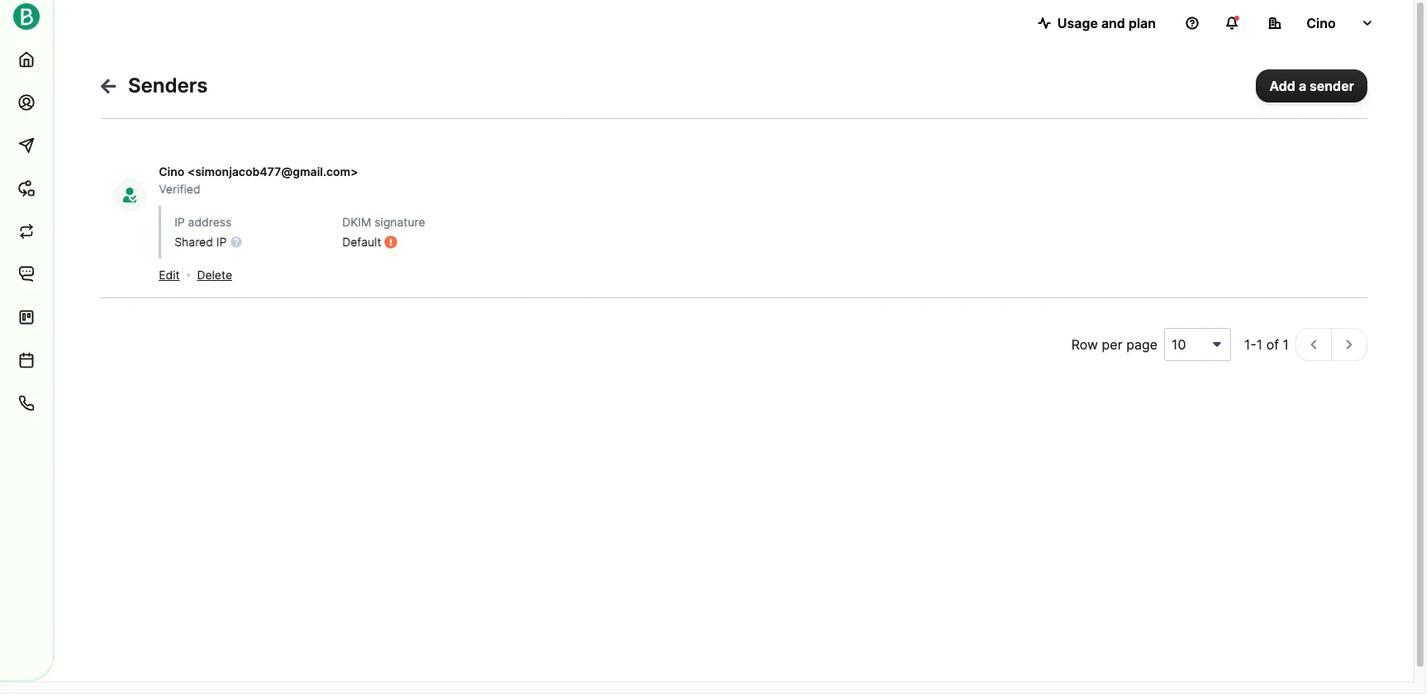 Task type: describe. For each thing, give the bounding box(es) containing it.
exclamation circle image
[[385, 232, 398, 252]]

row per page
[[1072, 336, 1158, 353]]

cino for cino
[[1307, 15, 1336, 31]]

add a sender link
[[1257, 69, 1368, 102]]

cino for cino < simonjacob477@gmail.com > verified
[[159, 164, 185, 179]]

cino button
[[1255, 7, 1388, 40]]

dkim signature
[[342, 216, 425, 229]]

signature
[[375, 216, 425, 229]]

ip address
[[175, 216, 232, 229]]

1 vertical spatial ip
[[216, 236, 227, 249]]

delete button
[[197, 265, 232, 285]]

add a sender
[[1270, 78, 1355, 94]]

a
[[1299, 78, 1307, 94]]

2 1 from the left
[[1257, 336, 1263, 353]]

edit link
[[159, 265, 180, 285]]

dkim
[[342, 216, 371, 229]]

3 1 from the left
[[1283, 336, 1289, 353]]

0 horizontal spatial ip
[[175, 216, 185, 229]]

row
[[1072, 336, 1098, 353]]

1 - 1 of 1
[[1245, 336, 1289, 353]]

shared ip
[[175, 236, 227, 249]]



Task type: locate. For each thing, give the bounding box(es) containing it.
cino inside cino button
[[1307, 15, 1336, 31]]

0 horizontal spatial cino
[[159, 164, 185, 179]]

ip up the shared
[[175, 216, 185, 229]]

1 horizontal spatial cino
[[1307, 15, 1336, 31]]

per
[[1102, 336, 1123, 353]]

cino < simonjacob477@gmail.com > verified
[[159, 164, 358, 196]]

verified
[[159, 183, 200, 196]]

address
[[188, 216, 232, 229]]

page
[[1127, 336, 1158, 353]]

default
[[342, 236, 381, 249]]

edit
[[159, 269, 180, 282]]

usage
[[1058, 15, 1098, 31]]

senders
[[128, 74, 208, 98]]

plan
[[1129, 15, 1156, 31]]

cino up verified
[[159, 164, 185, 179]]

<
[[187, 164, 195, 179]]

1
[[1245, 336, 1251, 353], [1257, 336, 1263, 353], [1283, 336, 1289, 353]]

cino inside cino < simonjacob477@gmail.com > verified
[[159, 164, 185, 179]]

0 horizontal spatial 1
[[1245, 336, 1251, 353]]

add
[[1270, 78, 1296, 94]]

-
[[1251, 336, 1257, 353]]

and
[[1102, 15, 1126, 31]]

sender
[[1310, 78, 1355, 94]]

ip
[[175, 216, 185, 229], [216, 236, 227, 249]]

usage and plan
[[1058, 15, 1156, 31]]

0 vertical spatial cino
[[1307, 15, 1336, 31]]

1 1 from the left
[[1245, 336, 1251, 353]]

0 vertical spatial ip
[[175, 216, 185, 229]]

cino
[[1307, 15, 1336, 31], [159, 164, 185, 179]]

ip down address
[[216, 236, 227, 249]]

>
[[351, 164, 358, 179]]

1 vertical spatial cino
[[159, 164, 185, 179]]

simonjacob477@gmail.com
[[195, 164, 351, 179]]

cino up add a sender link
[[1307, 15, 1336, 31]]

usage and plan button
[[1025, 7, 1169, 40]]

shared
[[175, 236, 213, 249]]

1 horizontal spatial ip
[[216, 236, 227, 249]]

of
[[1267, 336, 1279, 353]]

1 horizontal spatial 1
[[1257, 336, 1263, 353]]

2 horizontal spatial 1
[[1283, 336, 1289, 353]]

delete
[[197, 269, 232, 282]]



Task type: vqa. For each thing, say whether or not it's contained in the screenshot.
0 contact + 0 anonymous contact
no



